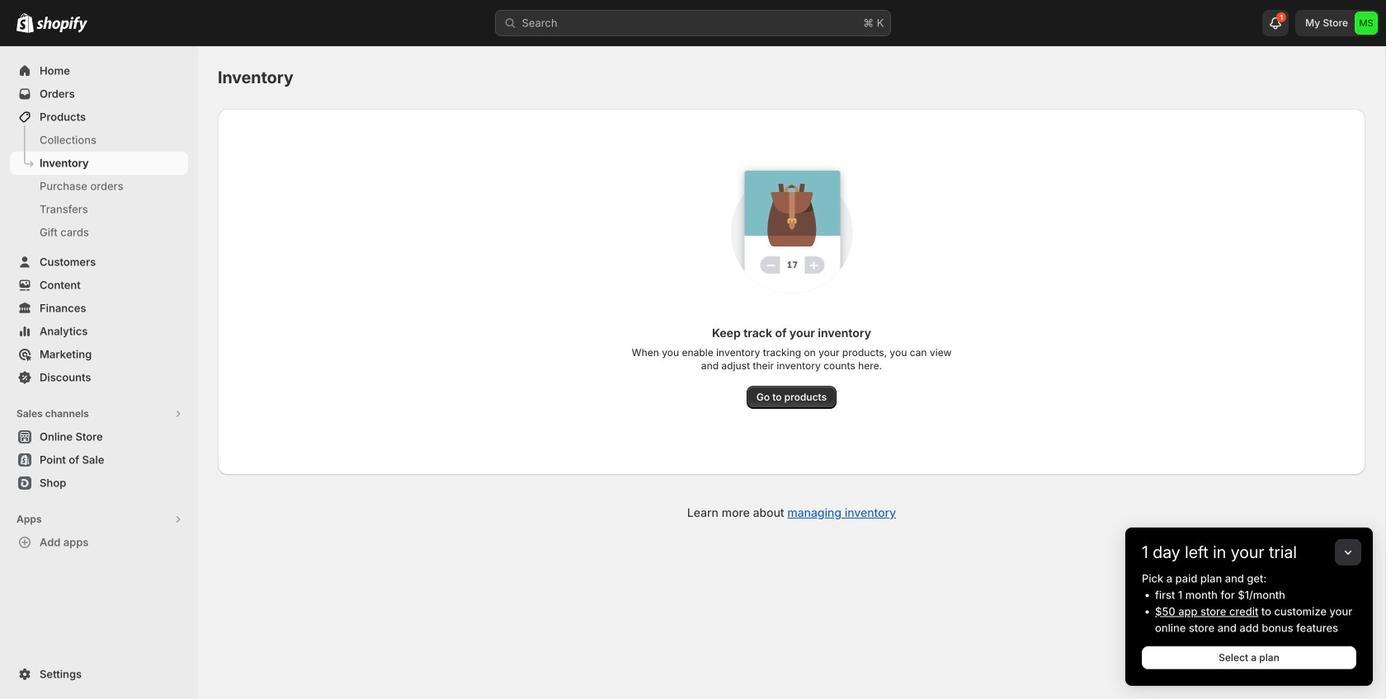Task type: vqa. For each thing, say whether or not it's contained in the screenshot.
my store icon
yes



Task type: describe. For each thing, give the bounding box(es) containing it.
my store image
[[1355, 12, 1378, 35]]



Task type: locate. For each thing, give the bounding box(es) containing it.
1 horizontal spatial shopify image
[[36, 16, 87, 33]]

0 horizontal spatial shopify image
[[17, 13, 34, 33]]

shopify image
[[17, 13, 34, 33], [36, 16, 87, 33]]



